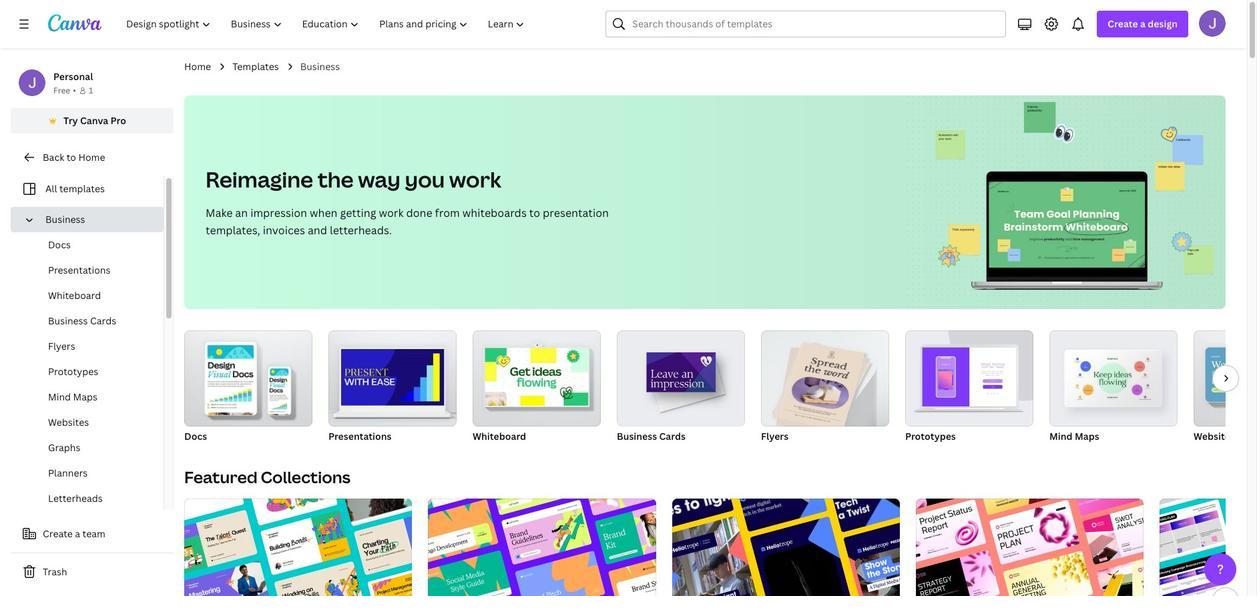 Task type: vqa. For each thing, say whether or not it's contained in the screenshot.
Templates button
no



Task type: locate. For each thing, give the bounding box(es) containing it.
flyers link
[[761, 331, 890, 445], [21, 334, 164, 359]]

0 horizontal spatial mind
[[48, 391, 71, 403]]

the
[[318, 165, 354, 194]]

0 horizontal spatial whiteboard
[[48, 289, 101, 302]]

docs link
[[21, 232, 164, 258], [184, 331, 313, 445]]

docs link for the rightmost prototypes link
[[184, 331, 313, 445]]

create left team
[[43, 528, 73, 540]]

websites
[[48, 416, 89, 429], [1194, 430, 1235, 443]]

0 vertical spatial presentations
[[48, 264, 111, 276]]

create a design button
[[1098, 11, 1189, 37]]

presentation
[[543, 206, 609, 220]]

websites link for the rightmost prototypes link
[[1194, 331, 1258, 445]]

1 vertical spatial websites
[[1194, 430, 1235, 443]]

a left team
[[75, 528, 80, 540]]

1 vertical spatial docs
[[184, 430, 207, 443]]

1 horizontal spatial websites
[[1194, 430, 1235, 443]]

prototype image
[[906, 331, 1034, 427], [923, 348, 1017, 407]]

0 horizontal spatial a
[[75, 528, 80, 540]]

0 vertical spatial docs
[[48, 238, 71, 251]]

1 horizontal spatial flyers
[[761, 430, 789, 443]]

0 horizontal spatial flyers link
[[21, 334, 164, 359]]

mind maps
[[48, 391, 97, 403], [1050, 430, 1100, 443]]

0 horizontal spatial business cards link
[[21, 309, 164, 334]]

presentations
[[48, 264, 111, 276], [329, 430, 392, 443]]

create a design
[[1108, 17, 1178, 30]]

1 horizontal spatial whiteboard link
[[473, 331, 601, 445]]

0 vertical spatial docs link
[[21, 232, 164, 258]]

0 horizontal spatial presentations
[[48, 264, 111, 276]]

team
[[82, 528, 105, 540]]

1 horizontal spatial whiteboard
[[473, 430, 526, 443]]

0 vertical spatial cards
[[90, 315, 116, 327]]

prototypes link
[[906, 331, 1034, 445], [21, 359, 164, 385]]

websites link for the left prototypes link
[[21, 410, 164, 435]]

maps
[[73, 391, 97, 403], [1075, 430, 1100, 443]]

0 vertical spatial prototypes
[[48, 365, 98, 378]]

make
[[206, 206, 233, 220]]

doc image
[[184, 331, 313, 427], [184, 331, 313, 427]]

create left design
[[1108, 17, 1138, 30]]

0 horizontal spatial docs link
[[21, 232, 164, 258]]

0 vertical spatial mind
[[48, 391, 71, 403]]

work inside the make an impression when getting work done from whiteboards to presentation templates, invoices and letterheads.
[[379, 206, 404, 220]]

docs up featured
[[184, 430, 207, 443]]

1 horizontal spatial presentations link
[[329, 331, 457, 445]]

free •
[[53, 85, 76, 96]]

0 horizontal spatial flyers
[[48, 340, 75, 353]]

1 vertical spatial cards
[[660, 430, 686, 443]]

letterheads link
[[21, 486, 164, 512]]

business cards
[[48, 315, 116, 327], [617, 430, 686, 443]]

0 vertical spatial a
[[1141, 17, 1146, 30]]

0 vertical spatial work
[[449, 165, 502, 194]]

home up all templates link
[[78, 151, 105, 164]]

1 vertical spatial to
[[529, 206, 540, 220]]

0 vertical spatial create
[[1108, 17, 1138, 30]]

flyers link for "business cards" link related to the left prototypes link
[[21, 334, 164, 359]]

0 horizontal spatial websites link
[[21, 410, 164, 435]]

0 horizontal spatial prototypes
[[48, 365, 98, 378]]

flyer image
[[761, 331, 890, 427], [779, 343, 865, 431]]

0 vertical spatial whiteboard
[[48, 289, 101, 302]]

a left design
[[1141, 17, 1146, 30]]

flyers
[[48, 340, 75, 353], [761, 430, 789, 443]]

0 vertical spatial flyers
[[48, 340, 75, 353]]

0 vertical spatial to
[[67, 151, 76, 164]]

1 vertical spatial docs link
[[184, 331, 313, 445]]

an
[[235, 206, 248, 220]]

business card image
[[617, 331, 745, 426], [647, 353, 716, 392]]

1
[[89, 85, 93, 96]]

create
[[1108, 17, 1138, 30], [43, 528, 73, 540]]

business
[[300, 60, 340, 73], [45, 213, 85, 226], [48, 315, 88, 327], [617, 430, 657, 443]]

1 horizontal spatial flyers link
[[761, 331, 890, 445]]

0 vertical spatial websites
[[48, 416, 89, 429]]

done
[[406, 206, 433, 220]]

1 horizontal spatial mind
[[1050, 430, 1073, 443]]

to inside the make an impression when getting work done from whiteboards to presentation templates, invoices and letterheads.
[[529, 206, 540, 220]]

0 horizontal spatial whiteboard link
[[21, 283, 164, 309]]

a inside dropdown button
[[1141, 17, 1146, 30]]

whiteboard link
[[21, 283, 164, 309], [473, 331, 601, 445]]

work up whiteboards
[[449, 165, 502, 194]]

0 vertical spatial whiteboard link
[[21, 283, 164, 309]]

1 horizontal spatial docs link
[[184, 331, 313, 445]]

1 horizontal spatial business cards
[[617, 430, 686, 443]]

0 horizontal spatial docs
[[48, 238, 71, 251]]

planners link
[[21, 461, 164, 486]]

0 horizontal spatial to
[[67, 151, 76, 164]]

whiteboard link for "business cards" link related to the left prototypes link
[[21, 283, 164, 309]]

docs down 'all'
[[48, 238, 71, 251]]

0 horizontal spatial work
[[379, 206, 404, 220]]

canva
[[80, 114, 108, 127]]

0 horizontal spatial websites
[[48, 416, 89, 429]]

templates
[[232, 60, 279, 73]]

1 vertical spatial mind maps
[[1050, 430, 1100, 443]]

impression
[[251, 206, 307, 220]]

1 vertical spatial prototypes
[[906, 430, 956, 443]]

make an impression when getting work done from whiteboards to presentation templates, invoices and letterheads.
[[206, 206, 609, 238]]

1 vertical spatial create
[[43, 528, 73, 540]]

to right the back
[[67, 151, 76, 164]]

1 horizontal spatial to
[[529, 206, 540, 220]]

0 vertical spatial maps
[[73, 391, 97, 403]]

work
[[449, 165, 502, 194], [379, 206, 404, 220]]

whiteboard image
[[473, 331, 601, 427], [485, 348, 589, 406]]

featured collections
[[184, 466, 351, 488]]

1 vertical spatial work
[[379, 206, 404, 220]]

0 horizontal spatial maps
[[73, 391, 97, 403]]

graphs
[[48, 441, 80, 454]]

0 horizontal spatial cards
[[90, 315, 116, 327]]

mind map image
[[1050, 331, 1178, 427], [1067, 353, 1159, 404]]

reimagine the way you work image
[[906, 96, 1226, 309]]

planners
[[48, 467, 88, 480]]

1 horizontal spatial create
[[1108, 17, 1138, 30]]

business cards link
[[21, 309, 164, 334], [617, 331, 745, 445]]

1 vertical spatial presentations
[[329, 430, 392, 443]]

presentations link for the whiteboard link for the rightmost prototypes link's "business cards" link
[[329, 331, 457, 445]]

free
[[53, 85, 70, 96]]

whiteboard
[[48, 289, 101, 302], [473, 430, 526, 443]]

to right whiteboards
[[529, 206, 540, 220]]

0 horizontal spatial mind maps link
[[21, 385, 164, 410]]

a inside button
[[75, 528, 80, 540]]

0 horizontal spatial mind maps
[[48, 391, 97, 403]]

personal
[[53, 70, 93, 83]]

0 horizontal spatial home
[[78, 151, 105, 164]]

home
[[184, 60, 211, 73], [78, 151, 105, 164]]

create for create a design
[[1108, 17, 1138, 30]]

1 horizontal spatial websites link
[[1194, 331, 1258, 445]]

0 vertical spatial mind maps
[[48, 391, 97, 403]]

presentation image
[[329, 331, 457, 427], [341, 349, 444, 406]]

mind
[[48, 391, 71, 403], [1050, 430, 1073, 443]]

a
[[1141, 17, 1146, 30], [75, 528, 80, 540]]

0 vertical spatial business cards
[[48, 315, 116, 327]]

reimagine
[[206, 165, 313, 194]]

1 horizontal spatial work
[[449, 165, 502, 194]]

letterheads.
[[330, 223, 392, 238]]

presentations link for the whiteboard link corresponding to "business cards" link related to the left prototypes link
[[21, 258, 164, 283]]

0 horizontal spatial create
[[43, 528, 73, 540]]

getting
[[340, 206, 376, 220]]

1 horizontal spatial business cards link
[[617, 331, 745, 445]]

1 vertical spatial mind
[[1050, 430, 1073, 443]]

mind maps link
[[1050, 331, 1178, 445], [21, 385, 164, 410]]

business cards link for the rightmost prototypes link
[[617, 331, 745, 445]]

cards
[[90, 315, 116, 327], [660, 430, 686, 443]]

whiteboards
[[463, 206, 527, 220]]

templates
[[59, 182, 105, 195]]

0 vertical spatial home
[[184, 60, 211, 73]]

None search field
[[606, 11, 1007, 37]]

presentations link
[[21, 258, 164, 283], [329, 331, 457, 445]]

1 vertical spatial maps
[[1075, 430, 1100, 443]]

from
[[435, 206, 460, 220]]

1 horizontal spatial mind maps link
[[1050, 331, 1178, 445]]

1 horizontal spatial mind maps
[[1050, 430, 1100, 443]]

way
[[358, 165, 401, 194]]

1 vertical spatial a
[[75, 528, 80, 540]]

docs
[[48, 238, 71, 251], [184, 430, 207, 443]]

0 vertical spatial presentations link
[[21, 258, 164, 283]]

1 horizontal spatial prototypes
[[906, 430, 956, 443]]

home left "templates"
[[184, 60, 211, 73]]

create inside create a design dropdown button
[[1108, 17, 1138, 30]]

1 vertical spatial presentations link
[[329, 331, 457, 445]]

•
[[73, 85, 76, 96]]

0 horizontal spatial presentations link
[[21, 258, 164, 283]]

create inside create a team button
[[43, 528, 73, 540]]

websites link
[[1194, 331, 1258, 445], [21, 410, 164, 435]]

1 horizontal spatial a
[[1141, 17, 1146, 30]]

prototypes
[[48, 365, 98, 378], [906, 430, 956, 443]]

work left done
[[379, 206, 404, 220]]

to
[[67, 151, 76, 164], [529, 206, 540, 220]]

1 vertical spatial whiteboard link
[[473, 331, 601, 445]]

try
[[63, 114, 78, 127]]

1 horizontal spatial maps
[[1075, 430, 1100, 443]]



Task type: describe. For each thing, give the bounding box(es) containing it.
a for design
[[1141, 17, 1146, 30]]

create for create a team
[[43, 528, 73, 540]]

all templates link
[[19, 176, 156, 202]]

a for team
[[75, 528, 80, 540]]

pro
[[111, 114, 126, 127]]

graphs link
[[21, 435, 164, 461]]

1 horizontal spatial docs
[[184, 430, 207, 443]]

flyer image inside flyers link
[[779, 343, 865, 431]]

flyers link for the rightmost prototypes link's "business cards" link
[[761, 331, 890, 445]]

invoices
[[263, 223, 305, 238]]

create a team
[[43, 528, 105, 540]]

1 horizontal spatial cards
[[660, 430, 686, 443]]

all templates
[[45, 182, 105, 195]]

1 vertical spatial business cards
[[617, 430, 686, 443]]

and
[[308, 223, 327, 238]]

all
[[45, 182, 57, 195]]

business cards link for the left prototypes link
[[21, 309, 164, 334]]

1 horizontal spatial prototypes link
[[906, 331, 1034, 445]]

jacob simon image
[[1199, 10, 1226, 37]]

1 horizontal spatial presentations
[[329, 430, 392, 443]]

create a team button
[[11, 521, 174, 548]]

1 vertical spatial flyers
[[761, 430, 789, 443]]

trash link
[[11, 559, 174, 586]]

design
[[1148, 17, 1178, 30]]

try canva pro
[[63, 114, 126, 127]]

try canva pro button
[[11, 108, 174, 134]]

letterheads
[[48, 492, 103, 505]]

top level navigation element
[[118, 11, 537, 37]]

featured
[[184, 466, 258, 488]]

trash
[[43, 566, 67, 578]]

whiteboard link for the rightmost prototypes link's "business cards" link
[[473, 331, 601, 445]]

back to home link
[[11, 144, 174, 171]]

collections
[[261, 466, 351, 488]]

docs link for the left prototypes link
[[21, 232, 164, 258]]

templates,
[[206, 223, 260, 238]]

mind maps link for websites link for the left prototypes link
[[21, 385, 164, 410]]

reimagine the way you work
[[206, 165, 502, 194]]

mind maps link for websites link associated with the rightmost prototypes link
[[1050, 331, 1178, 445]]

back to home
[[43, 151, 105, 164]]

when
[[310, 206, 338, 220]]

1 horizontal spatial home
[[184, 60, 211, 73]]

back
[[43, 151, 64, 164]]

0 horizontal spatial prototypes link
[[21, 359, 164, 385]]

home link
[[184, 59, 211, 74]]

1 vertical spatial whiteboard
[[473, 430, 526, 443]]

templates link
[[232, 59, 279, 74]]

Search search field
[[633, 11, 998, 37]]

1 vertical spatial home
[[78, 151, 105, 164]]

0 horizontal spatial business cards
[[48, 315, 116, 327]]

you
[[405, 165, 445, 194]]



